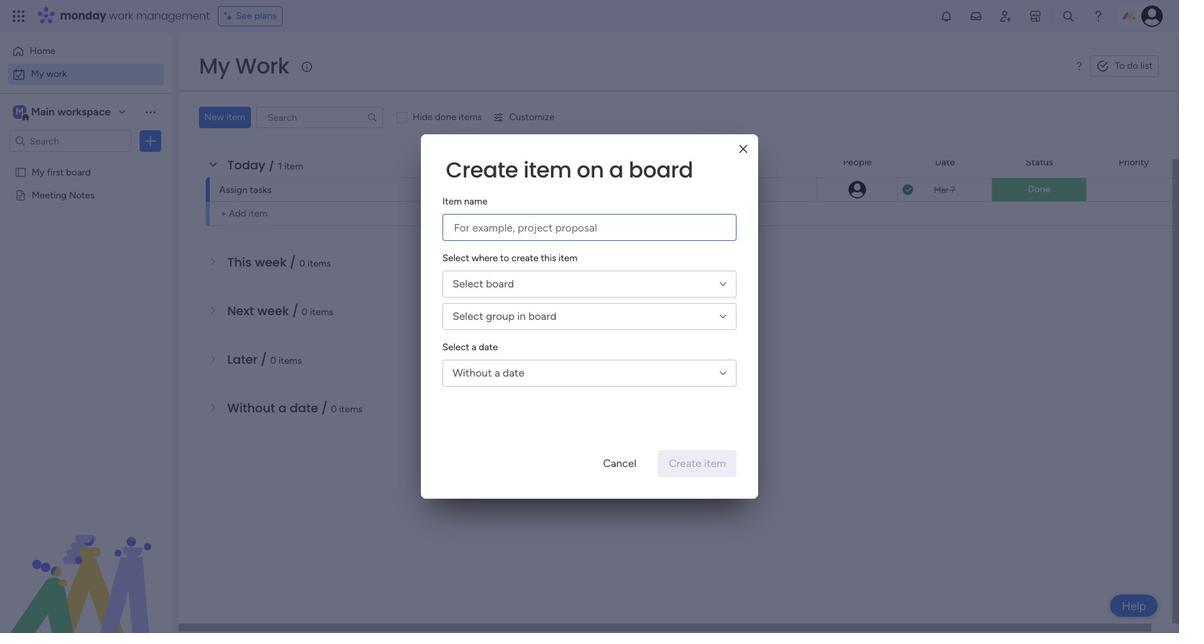 Task type: describe. For each thing, give the bounding box(es) containing it.
select for select where to create this item
[[443, 252, 470, 264]]

my work option
[[8, 63, 164, 85]]

today
[[227, 157, 266, 173]]

do
[[1128, 60, 1139, 72]]

items inside next week / 0 items
[[310, 306, 333, 318]]

later / 0 items
[[227, 351, 302, 368]]

group
[[601, 156, 628, 168]]

week for next
[[257, 302, 289, 319]]

my for my work
[[31, 68, 44, 80]]

where
[[472, 252, 498, 264]]

item name
[[443, 196, 488, 207]]

see plans
[[236, 10, 277, 22]]

Search in workspace field
[[28, 133, 113, 149]]

workspace selection element
[[13, 104, 113, 121]]

on
[[577, 155, 604, 185]]

items inside this week / 0 items
[[308, 258, 331, 269]]

work
[[235, 51, 290, 81]]

plans
[[254, 10, 277, 22]]

next week / 0 items
[[227, 302, 333, 319]]

item inside today / 1 item
[[284, 161, 303, 172]]

workspace image
[[13, 105, 26, 119]]

items inside later / 0 items
[[279, 355, 302, 366]]

a for select a date
[[472, 341, 477, 353]]

people
[[843, 156, 872, 168]]

list
[[1141, 60, 1153, 72]]

priority
[[1119, 156, 1150, 168]]

new
[[204, 111, 224, 123]]

item right the add
[[249, 208, 268, 219]]

date for without a date
[[503, 366, 525, 379]]

select board
[[453, 277, 514, 290]]

v2 done deadline image
[[903, 183, 914, 196]]

past
[[227, 108, 254, 125]]

select for select a date
[[443, 341, 470, 353]]

a for without a date
[[495, 366, 500, 379]]

lottie animation image
[[0, 497, 172, 633]]

0 inside this week / 0 items
[[299, 258, 305, 269]]

update feed image
[[970, 9, 983, 23]]

this week / 0 items
[[227, 254, 331, 271]]

today / 1 item
[[227, 157, 303, 173]]

monday work management
[[60, 8, 210, 24]]

a right "on"
[[609, 155, 624, 185]]

name
[[464, 196, 488, 207]]

date
[[935, 156, 956, 168]]

close image
[[740, 144, 748, 154]]

home
[[30, 45, 55, 57]]

0 inside later / 0 items
[[270, 355, 276, 366]]

without for without a date / 0 items
[[227, 400, 275, 416]]

list box containing my first board
[[0, 158, 172, 388]]

monday marketplace image
[[1029, 9, 1043, 23]]

my work
[[199, 51, 290, 81]]

select for select group in board
[[453, 310, 484, 323]]

monday
[[60, 8, 106, 24]]

past dates /
[[227, 108, 305, 125]]

select where to create this item
[[443, 252, 578, 264]]

create
[[446, 155, 518, 185]]

help button
[[1111, 595, 1158, 617]]

home option
[[8, 40, 164, 62]]

see plans button
[[218, 6, 283, 26]]

customize
[[509, 111, 555, 123]]

new item button
[[199, 107, 251, 128]]

work for monday
[[109, 8, 133, 24]]

notifications image
[[940, 9, 954, 23]]

without a date / 0 items
[[227, 400, 363, 416]]

my for my first board
[[32, 166, 45, 177]]

add
[[229, 208, 246, 219]]

week for this
[[255, 254, 287, 271]]

help
[[1122, 599, 1147, 612]]

7
[[951, 185, 956, 195]]

lottie animation element
[[0, 497, 172, 633]]

main
[[31, 105, 55, 118]]

management
[[136, 8, 210, 24]]

first
[[47, 166, 64, 177]]

to do list button
[[1090, 55, 1159, 77]]

date for select a date
[[479, 341, 498, 353]]

my first board
[[32, 166, 91, 177]]

to
[[1115, 60, 1125, 72]]

hide done items
[[413, 111, 482, 123]]

board right the group
[[629, 155, 693, 185]]

new item
[[204, 111, 246, 123]]

workspace
[[57, 105, 111, 118]]



Task type: vqa. For each thing, say whether or not it's contained in the screenshot.
Select for Select a date
yes



Task type: locate. For each thing, give the bounding box(es) containing it.
a
[[609, 155, 624, 185], [472, 341, 477, 353], [495, 366, 500, 379], [278, 400, 287, 416]]

date for without a date / 0 items
[[290, 400, 318, 416]]

tasks
[[250, 184, 272, 196]]

work down home
[[46, 68, 67, 80]]

select product image
[[12, 9, 26, 23]]

my inside list box
[[32, 166, 45, 177]]

group
[[486, 310, 515, 323]]

in
[[518, 310, 526, 323]]

1 vertical spatial work
[[46, 68, 67, 80]]

date down later / 0 items
[[290, 400, 318, 416]]

my down home
[[31, 68, 44, 80]]

done
[[1028, 184, 1051, 195]]

meeting notes
[[32, 189, 95, 200]]

Filter dashboard by text search field
[[256, 107, 383, 128]]

select up select a date
[[453, 310, 484, 323]]

this
[[541, 252, 557, 264]]

a for without a date / 0 items
[[278, 400, 287, 416]]

/
[[295, 108, 301, 125], [269, 157, 275, 173], [290, 254, 296, 271], [292, 302, 299, 319], [261, 351, 267, 368], [322, 400, 328, 416]]

assign
[[219, 184, 248, 196]]

week right next
[[257, 302, 289, 319]]

kendall parks image
[[1142, 5, 1163, 27]]

board
[[734, 156, 759, 168]]

search image
[[367, 112, 378, 123]]

select
[[443, 252, 470, 264], [453, 277, 484, 290], [453, 310, 484, 323], [443, 341, 470, 353]]

without down later
[[227, 400, 275, 416]]

0 horizontal spatial without
[[227, 400, 275, 416]]

0 vertical spatial week
[[255, 254, 287, 271]]

1 vertical spatial without
[[227, 400, 275, 416]]

board inside list box
[[66, 166, 91, 177]]

work inside option
[[46, 68, 67, 80]]

date up without a date
[[479, 341, 498, 353]]

option
[[0, 160, 172, 162]]

dates
[[257, 108, 292, 125]]

public board image
[[14, 188, 27, 201]]

create item on a board
[[446, 155, 693, 185]]

week right 'this'
[[255, 254, 287, 271]]

0 vertical spatial without
[[453, 366, 492, 379]]

item right new
[[227, 111, 246, 123]]

my left first
[[32, 166, 45, 177]]

items
[[459, 111, 482, 123], [308, 258, 331, 269], [310, 306, 333, 318], [279, 355, 302, 366], [339, 404, 363, 415]]

items inside without a date / 0 items
[[339, 404, 363, 415]]

board down to
[[486, 277, 514, 290]]

select for select board
[[453, 277, 484, 290]]

0 inside next week / 0 items
[[302, 306, 308, 318]]

mar 7
[[934, 185, 956, 195]]

without a date
[[453, 366, 525, 379]]

2 vertical spatial date
[[290, 400, 318, 416]]

cancel button
[[592, 450, 647, 477]]

board
[[629, 155, 693, 185], [66, 166, 91, 177], [486, 277, 514, 290], [529, 310, 557, 323]]

date down in
[[503, 366, 525, 379]]

help image
[[1092, 9, 1105, 23]]

select a date
[[443, 341, 498, 353]]

0 vertical spatial date
[[479, 341, 498, 353]]

select down where
[[453, 277, 484, 290]]

item inside new item button
[[227, 111, 246, 123]]

without down select a date
[[453, 366, 492, 379]]

item
[[443, 196, 462, 207]]

0 horizontal spatial date
[[290, 400, 318, 416]]

hide
[[413, 111, 433, 123]]

0 inside without a date / 0 items
[[331, 404, 337, 415]]

1 horizontal spatial without
[[453, 366, 492, 379]]

0 vertical spatial work
[[109, 8, 133, 24]]

2 horizontal spatial date
[[503, 366, 525, 379]]

work
[[109, 8, 133, 24], [46, 68, 67, 80]]

home link
[[8, 40, 164, 62]]

search everything image
[[1062, 9, 1076, 23]]

item
[[227, 111, 246, 123], [524, 155, 572, 185], [284, 161, 303, 172], [249, 208, 268, 219], [559, 252, 578, 264]]

main workspace
[[31, 105, 111, 118]]

+
[[221, 208, 227, 219]]

board right in
[[529, 310, 557, 323]]

work for my
[[46, 68, 67, 80]]

For example, project proposal text field
[[443, 214, 737, 241]]

my left work
[[199, 51, 230, 81]]

mar
[[934, 185, 949, 195]]

select left where
[[443, 252, 470, 264]]

to do list
[[1115, 60, 1153, 72]]

meeting
[[32, 189, 67, 200]]

item left "on"
[[524, 155, 572, 185]]

my inside my work option
[[31, 68, 44, 80]]

my for my work
[[199, 51, 230, 81]]

a down select a date
[[495, 366, 500, 379]]

without for without a date
[[453, 366, 492, 379]]

0 horizontal spatial work
[[46, 68, 67, 80]]

select group in board
[[453, 310, 557, 323]]

m
[[16, 106, 24, 117]]

without
[[453, 366, 492, 379], [227, 400, 275, 416]]

assign tasks
[[219, 184, 272, 196]]

a up without a date
[[472, 341, 477, 353]]

cancel
[[603, 457, 637, 470]]

work right monday
[[109, 8, 133, 24]]

item right 1
[[284, 161, 303, 172]]

1
[[278, 161, 282, 172]]

None search field
[[256, 107, 383, 128]]

board right first
[[66, 166, 91, 177]]

create
[[512, 252, 539, 264]]

date
[[479, 341, 498, 353], [503, 366, 525, 379], [290, 400, 318, 416]]

status
[[1026, 156, 1054, 168]]

1 vertical spatial date
[[503, 366, 525, 379]]

done
[[435, 111, 457, 123]]

my
[[199, 51, 230, 81], [31, 68, 44, 80], [32, 166, 45, 177]]

notes
[[69, 189, 95, 200]]

to
[[500, 252, 509, 264]]

select up without a date
[[443, 341, 470, 353]]

later
[[227, 351, 258, 368]]

1 horizontal spatial work
[[109, 8, 133, 24]]

a down later / 0 items
[[278, 400, 287, 416]]

+ add item
[[221, 208, 268, 219]]

1 vertical spatial week
[[257, 302, 289, 319]]

see
[[236, 10, 252, 22]]

1 horizontal spatial date
[[479, 341, 498, 353]]

invite members image
[[999, 9, 1013, 23]]

item right the this
[[559, 252, 578, 264]]

my work link
[[8, 63, 164, 85]]

my work
[[31, 68, 67, 80]]

list box
[[0, 158, 172, 388]]

public board image
[[14, 165, 27, 178]]

0
[[299, 258, 305, 269], [302, 306, 308, 318], [270, 355, 276, 366], [331, 404, 337, 415]]

this
[[227, 254, 252, 271]]

customize button
[[488, 107, 560, 128]]

week
[[255, 254, 287, 271], [257, 302, 289, 319]]

next
[[227, 302, 254, 319]]



